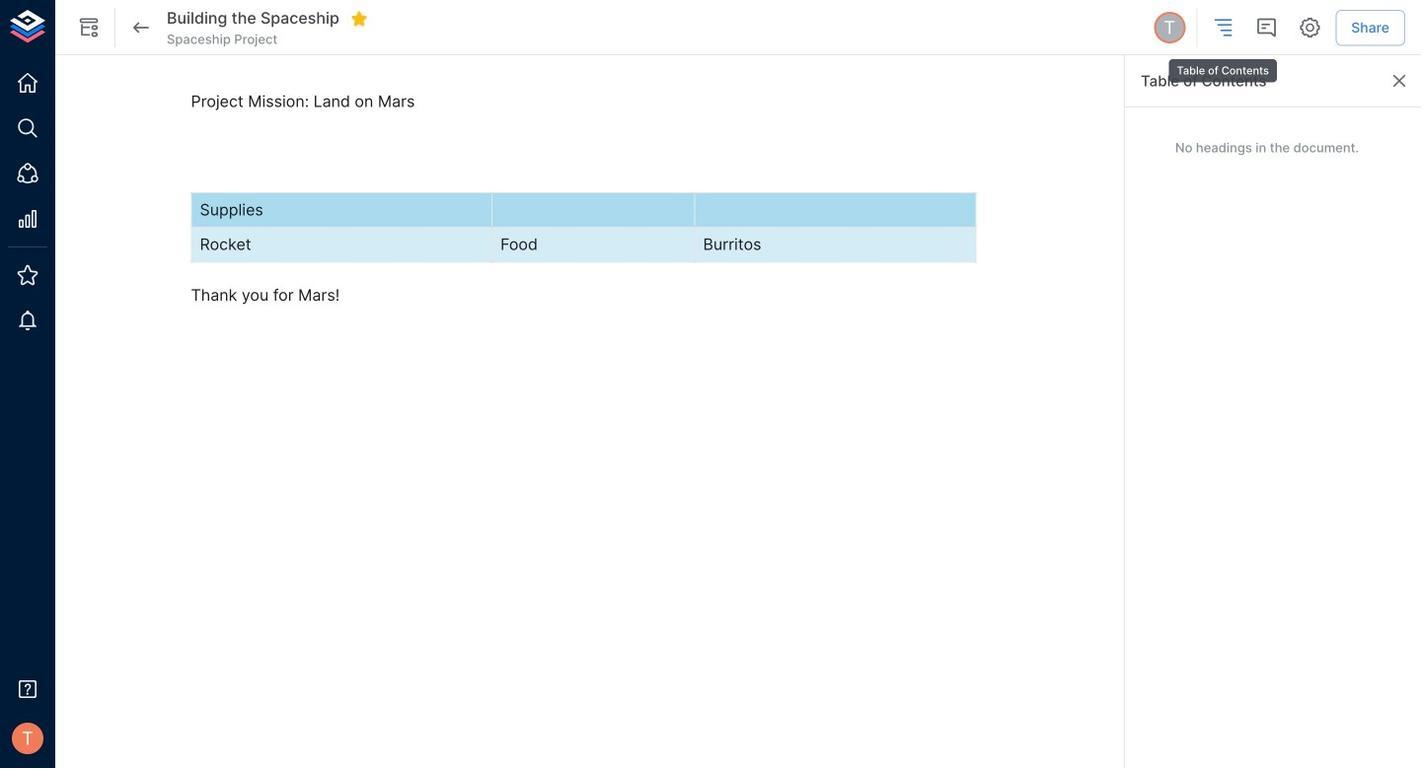 Task type: locate. For each thing, give the bounding box(es) containing it.
remove favorite image
[[350, 10, 368, 28]]

tooltip
[[1167, 45, 1279, 84]]

go back image
[[129, 16, 153, 39]]



Task type: vqa. For each thing, say whether or not it's contained in the screenshot.
4th Bookmark icon from the top
no



Task type: describe. For each thing, give the bounding box(es) containing it.
show wiki image
[[77, 16, 101, 39]]

table of contents image
[[1211, 16, 1235, 39]]

comments image
[[1255, 16, 1278, 39]]

settings image
[[1298, 16, 1322, 39]]



